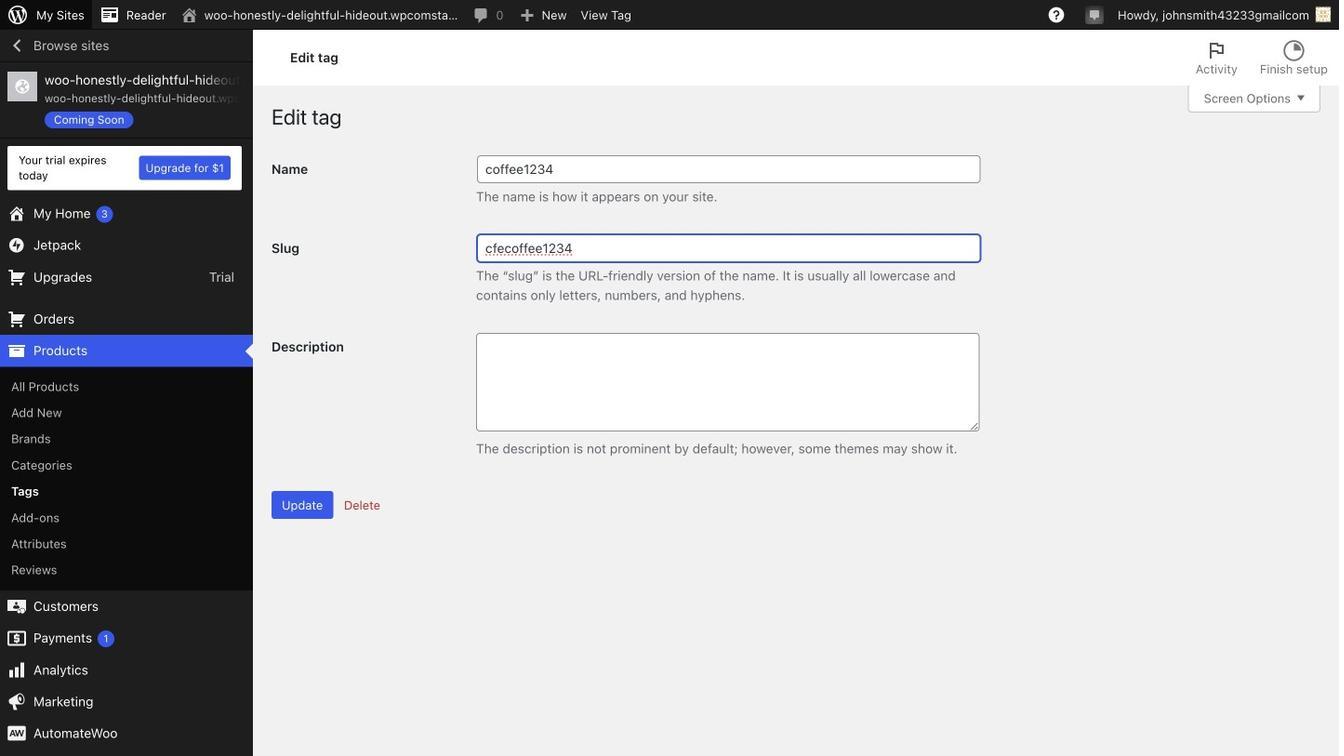 Task type: describe. For each thing, give the bounding box(es) containing it.
notification image
[[1087, 7, 1102, 21]]

main menu navigation
[[0, 30, 253, 756]]



Task type: locate. For each thing, give the bounding box(es) containing it.
tab list
[[1185, 30, 1339, 86]]

toolbar navigation
[[0, 0, 1339, 33]]

None submit
[[272, 491, 333, 519]]

None text field
[[477, 155, 981, 183], [477, 234, 981, 262], [477, 155, 981, 183], [477, 234, 981, 262]]

None text field
[[476, 333, 980, 431]]



